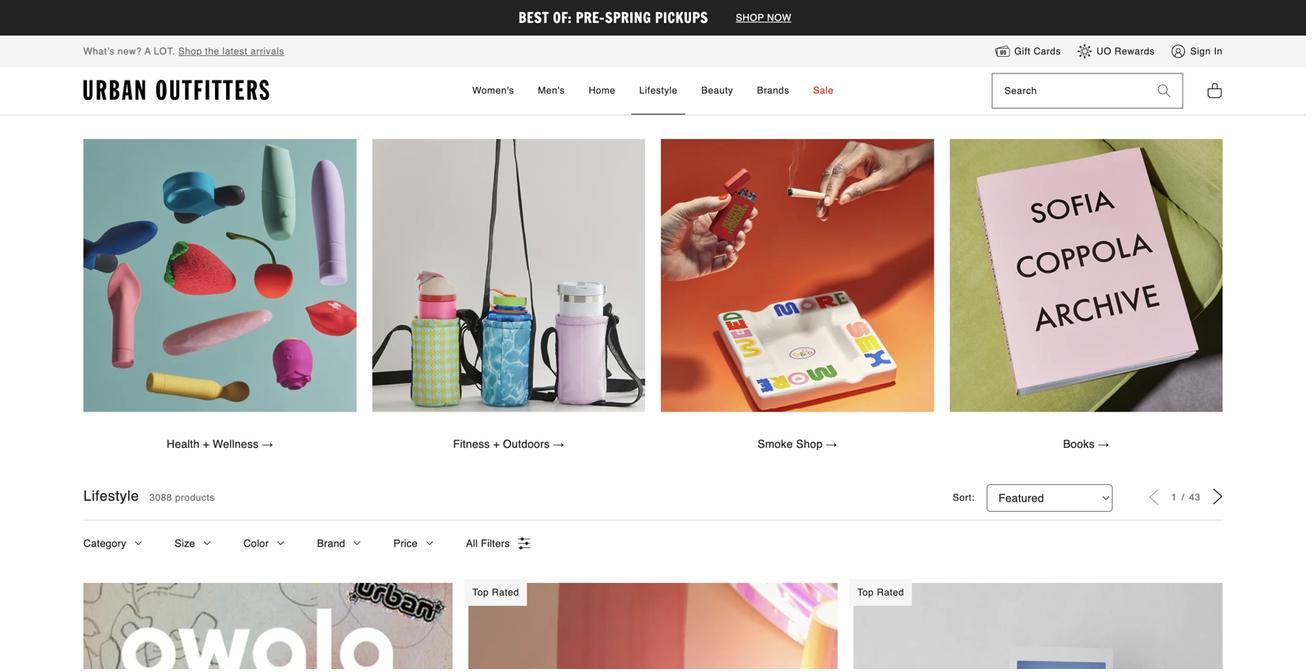 Task type: vqa. For each thing, say whether or not it's contained in the screenshot.
the + within the Fitness + Outdoors → link
yes



Task type: describe. For each thing, give the bounding box(es) containing it.
all
[[466, 538, 478, 550]]

fitness + outdoors →
[[453, 438, 564, 451]]

gift cards
[[1015, 46, 1061, 57]]

new?
[[118, 46, 142, 57]]

health
[[167, 438, 200, 451]]

price
[[394, 538, 418, 550]]

brands
[[757, 85, 790, 96]]

price button
[[394, 521, 434, 567]]

+ for health
[[203, 438, 210, 451]]

best of:  pre-spring pickups
[[519, 8, 712, 28]]

1 vertical spatial shop
[[797, 438, 823, 451]]

fitness
[[453, 438, 490, 451]]

books
[[1064, 438, 1095, 451]]

3088 products
[[150, 493, 215, 504]]

rated for sonny angel winter wonderland series blind box figure image
[[492, 588, 519, 599]]

gift cards link
[[995, 44, 1061, 59]]

1 → from the left
[[262, 438, 273, 451]]

sort:
[[953, 493, 975, 504]]

books & journals image
[[950, 139, 1223, 412]]

all filters button
[[466, 521, 531, 567]]

women's link
[[465, 67, 522, 115]]

sign
[[1191, 46, 1211, 57]]

owala image
[[83, 584, 453, 670]]

the
[[205, 46, 220, 57]]

health + wellness → link
[[150, 428, 290, 461]]

what's new? a lot. shop the latest arrivals
[[83, 46, 284, 57]]

what's
[[83, 46, 115, 57]]

spring
[[605, 8, 652, 28]]

size
[[175, 538, 195, 550]]

smoke shop → link
[[741, 428, 854, 461]]

men's link
[[530, 67, 573, 115]]

a
[[145, 46, 151, 57]]

pre-
[[576, 8, 605, 28]]

best
[[519, 8, 549, 28]]

1
[[1172, 492, 1180, 503]]

shop now link
[[728, 12, 800, 23]]

gift
[[1015, 46, 1031, 57]]

uo
[[1097, 46, 1112, 57]]

color
[[244, 538, 269, 550]]

0 vertical spatial shop
[[178, 46, 202, 57]]

0 horizontal spatial lifestyle
[[83, 488, 139, 505]]

health and wellness image
[[83, 139, 357, 412]]

my shopping bag image
[[1207, 82, 1223, 99]]



Task type: locate. For each thing, give the bounding box(es) containing it.
lifestyle right the home
[[640, 85, 678, 96]]

shop now
[[736, 12, 792, 23]]

top rated for sonny angel winter wonderland series blind box figure image
[[473, 588, 519, 599]]

category
[[83, 538, 126, 550]]

sign in
[[1191, 46, 1223, 57]]

top
[[473, 588, 489, 599], [858, 588, 874, 599]]

shop left the
[[178, 46, 202, 57]]

lifestyle up category 'dropdown button' on the left bottom of the page
[[83, 488, 139, 505]]

in
[[1214, 46, 1223, 57]]

health + wellness →
[[167, 438, 273, 451]]

of:
[[553, 8, 572, 28]]

None search field
[[993, 74, 1146, 108]]

sale link
[[806, 67, 842, 115]]

2 top rated link from the left
[[850, 580, 1223, 670]]

2 top rated from the left
[[858, 588, 905, 599]]

uo rewards
[[1097, 46, 1155, 57]]

category button
[[83, 521, 143, 567]]

0 horizontal spatial top rated
[[473, 588, 519, 599]]

latest
[[223, 46, 248, 57]]

outdoor activities image
[[372, 139, 645, 412]]

smoke shop →
[[758, 438, 837, 451]]

sale
[[813, 85, 834, 96]]

books →
[[1064, 438, 1110, 451]]

1 top rated from the left
[[473, 588, 519, 599]]

lifestyle inside main navigation element
[[640, 85, 678, 96]]

1 top from the left
[[473, 588, 489, 599]]

1 rated from the left
[[492, 588, 519, 599]]

1 horizontal spatial top rated link
[[850, 580, 1223, 670]]

+ right health
[[203, 438, 210, 451]]

beauty
[[702, 85, 734, 96]]

uo rewards link
[[1077, 44, 1155, 59]]

home
[[589, 85, 616, 96]]

cards
[[1034, 46, 1061, 57]]

+
[[203, 438, 210, 451], [493, 438, 500, 451]]

outdoors
[[503, 438, 550, 451]]

0 horizontal spatial rated
[[492, 588, 519, 599]]

→ right outdoors
[[553, 438, 564, 451]]

0 horizontal spatial top rated link
[[465, 580, 838, 670]]

+ for fitness
[[493, 438, 500, 451]]

2 rated from the left
[[877, 588, 905, 599]]

search image
[[1158, 85, 1171, 97]]

top rated
[[473, 588, 519, 599], [858, 588, 905, 599]]

filters
[[481, 538, 510, 550]]

main navigation element
[[330, 67, 977, 115]]

Search text field
[[993, 74, 1146, 108]]

lot.
[[154, 46, 175, 57]]

fitness + outdoors → link
[[437, 428, 581, 461]]

1 horizontal spatial shop
[[797, 438, 823, 451]]

beauty link
[[694, 67, 741, 115]]

1 horizontal spatial top rated
[[858, 588, 905, 599]]

4 → from the left
[[1098, 438, 1110, 451]]

lifestyle
[[640, 85, 678, 96], [83, 488, 139, 505]]

men's
[[538, 85, 565, 96]]

→ right the books
[[1098, 438, 1110, 451]]

43
[[1190, 492, 1201, 503]]

sign in button
[[1171, 44, 1223, 59]]

3088
[[150, 493, 172, 504]]

smoke shop image
[[661, 139, 934, 412]]

top for "fujifilm instax mini 12 instant camera" image
[[858, 588, 874, 599]]

lifestyle link
[[632, 67, 686, 115]]

1 horizontal spatial top
[[858, 588, 874, 599]]

3 → from the left
[[826, 438, 837, 451]]

women's
[[473, 85, 514, 96]]

brands link
[[749, 67, 798, 115]]

0 horizontal spatial +
[[203, 438, 210, 451]]

books → link
[[1047, 428, 1126, 461]]

shop
[[736, 12, 765, 23]]

→ right smoke
[[826, 438, 837, 451]]

+ right fitness
[[493, 438, 500, 451]]

sonny angel winter wonderland series blind box figure image
[[469, 584, 838, 670]]

rated for "fujifilm instax mini 12 instant camera" image
[[877, 588, 905, 599]]

0 horizontal spatial shop
[[178, 46, 202, 57]]

0 vertical spatial lifestyle
[[640, 85, 678, 96]]

rated
[[492, 588, 519, 599], [877, 588, 905, 599]]

2 top from the left
[[858, 588, 874, 599]]

→
[[262, 438, 273, 451], [553, 438, 564, 451], [826, 438, 837, 451], [1098, 438, 1110, 451]]

1 + from the left
[[203, 438, 210, 451]]

0 horizontal spatial top
[[473, 588, 489, 599]]

top rated link
[[465, 580, 838, 670], [850, 580, 1223, 670]]

pickups
[[655, 8, 709, 28]]

smoke
[[758, 438, 793, 451]]

products
[[175, 493, 215, 504]]

urban outfitters image
[[83, 80, 269, 101]]

home link
[[581, 67, 624, 115]]

top for sonny angel winter wonderland series blind box figure image
[[473, 588, 489, 599]]

fujifilm instax mini 12 instant camera image
[[854, 584, 1223, 670]]

1 top rated link from the left
[[465, 580, 838, 670]]

brand
[[317, 538, 345, 550]]

1 horizontal spatial rated
[[877, 588, 905, 599]]

size button
[[175, 521, 212, 567]]

2 → from the left
[[553, 438, 564, 451]]

rewards
[[1115, 46, 1155, 57]]

1 horizontal spatial +
[[493, 438, 500, 451]]

shop right smoke
[[797, 438, 823, 451]]

1 vertical spatial lifestyle
[[83, 488, 139, 505]]

wellness
[[213, 438, 259, 451]]

2 + from the left
[[493, 438, 500, 451]]

color button
[[244, 521, 286, 567]]

brand button
[[317, 521, 362, 567]]

arrivals
[[251, 46, 284, 57]]

→ right wellness
[[262, 438, 273, 451]]

top rated for "fujifilm instax mini 12 instant camera" image
[[858, 588, 905, 599]]

shop the latest arrivals link
[[178, 46, 284, 57]]

1 horizontal spatial lifestyle
[[640, 85, 678, 96]]

all filters
[[466, 538, 510, 550]]

now
[[767, 12, 792, 23]]

shop
[[178, 46, 202, 57], [797, 438, 823, 451]]



